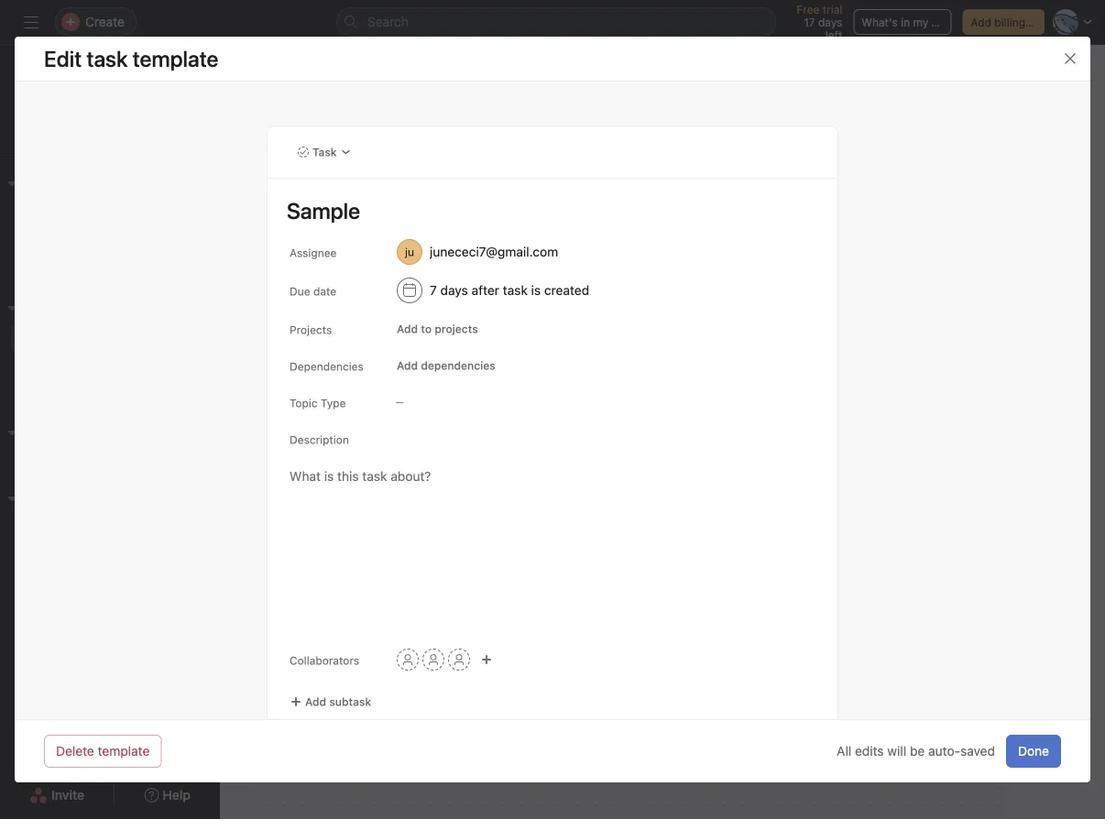 Task type: vqa. For each thing, say whether or not it's contained in the screenshot.
"Project"
no



Task type: describe. For each thing, give the bounding box(es) containing it.
invite
[[51, 788, 85, 803]]

delete template button
[[44, 735, 162, 768]]

two minutes
[[413, 434, 567, 469]]

work flowing.
[[264, 496, 355, 514]]

workflow link
[[650, 113, 721, 133]]

and
[[476, 478, 501, 495]]

calendar link
[[558, 113, 628, 133]]

to inside "add to projects" button
[[421, 323, 432, 336]]

keep
[[505, 478, 538, 495]]

dependencies
[[290, 360, 364, 373]]

board
[[412, 115, 448, 130]]

add for add subtask
[[305, 696, 327, 709]]

1 horizontal spatial your
[[439, 398, 494, 432]]

task template
[[87, 46, 219, 72]]

date
[[314, 285, 337, 298]]

0 horizontal spatial your
[[334, 478, 364, 495]]

description
[[290, 434, 349, 447]]

all
[[837, 744, 852, 759]]

task
[[313, 146, 337, 159]]

my
[[914, 16, 929, 28]]

7 days after task is created
[[430, 283, 590, 298]]

left
[[826, 28, 843, 41]]

search button
[[337, 7, 777, 37]]

7
[[430, 283, 437, 298]]

junececi7@gmail.com button
[[389, 236, 589, 269]]

dependencies
[[421, 359, 496, 372]]

billing
[[995, 16, 1026, 28]]

add billing info button
[[963, 9, 1049, 35]]

workflow
[[264, 434, 378, 469]]

delete
[[56, 744, 94, 759]]

tasks
[[759, 353, 803, 374]]

overview
[[260, 115, 317, 130]]

Template Name text field
[[279, 190, 816, 232]]

edit task template
[[44, 46, 219, 72]]

all edits will be auto-saved
[[837, 744, 996, 759]]

done button
[[1007, 735, 1062, 768]]

home link
[[11, 56, 209, 85]]

add dependencies
[[397, 359, 496, 372]]

remove from starred image
[[546, 71, 561, 85]]

will
[[888, 744, 907, 759]]

17
[[804, 16, 816, 28]]

delete template
[[56, 744, 150, 759]]

in inside what's in my trial? "button"
[[902, 16, 911, 28]]

list link
[[339, 113, 376, 133]]

how are tasks being added to this project?
[[687, 353, 931, 400]]

what's
[[862, 16, 898, 28]]

assignee
[[290, 247, 337, 260]]

due date
[[290, 285, 337, 298]]

after
[[472, 283, 500, 298]]

hide sidebar image
[[24, 15, 39, 29]]

done
[[1019, 744, 1050, 759]]

automate
[[264, 478, 330, 495]]

projects element
[[0, 416, 220, 482]]

to inside how are tasks being added to this project?
[[914, 353, 931, 374]]

projects
[[290, 324, 332, 337]]

in inside start building your workflow in two minutes automate your team's process and keep work flowing.
[[385, 434, 407, 469]]

free
[[797, 3, 820, 16]]

close image
[[1064, 51, 1078, 66]]

trial
[[823, 3, 843, 16]]

add subtask
[[305, 696, 372, 709]]



Task type: locate. For each thing, give the bounding box(es) containing it.
0 vertical spatial to
[[421, 323, 432, 336]]

1 vertical spatial your
[[334, 478, 364, 495]]

in up "team's"
[[385, 434, 407, 469]]

None text field
[[341, 61, 511, 94]]

0 vertical spatial days
[[819, 16, 843, 28]]

workflow
[[664, 115, 721, 130]]

team's
[[368, 478, 414, 495]]

what's in my trial?
[[862, 16, 958, 28]]

edits
[[856, 744, 885, 759]]

days inside dropdown button
[[441, 283, 468, 298]]

add inside add subtask button
[[305, 696, 327, 709]]

start building your workflow in two minutes automate your team's process and keep work flowing.
[[264, 398, 567, 514]]

being
[[807, 353, 853, 374]]

0 horizontal spatial to
[[421, 323, 432, 336]]

james, profile image
[[20, 358, 42, 380]]

starred element
[[0, 292, 220, 416]]

is
[[532, 283, 541, 298]]

add dependencies button
[[389, 353, 504, 379]]

0 horizontal spatial in
[[385, 434, 407, 469]]

saved
[[961, 744, 996, 759]]

add left billing
[[971, 16, 992, 28]]

add up '—'
[[397, 359, 418, 372]]

1 vertical spatial days
[[441, 283, 468, 298]]

your
[[439, 398, 494, 432], [334, 478, 364, 495]]

overview link
[[246, 113, 317, 133]]

add to projects
[[397, 323, 478, 336]]

0 vertical spatial your
[[439, 398, 494, 432]]

due
[[290, 285, 310, 298]]

1 vertical spatial in
[[385, 434, 407, 469]]

add inside "add to projects" button
[[397, 323, 418, 336]]

add billing info
[[971, 16, 1049, 28]]

subtask
[[330, 696, 372, 709]]

add inside add dependencies "button"
[[397, 359, 418, 372]]

created
[[545, 283, 590, 298]]

7 days after task is created button
[[389, 274, 620, 307]]

0 vertical spatial in
[[902, 16, 911, 28]]

1 horizontal spatial to
[[914, 353, 931, 374]]

added
[[858, 353, 910, 374]]

timeline
[[485, 115, 536, 130]]

—
[[396, 397, 404, 408]]

task button
[[290, 139, 360, 165]]

in left my
[[902, 16, 911, 28]]

are
[[729, 353, 755, 374]]

your up two minutes
[[439, 398, 494, 432]]

junececi7@gmail.com
[[430, 244, 559, 260]]

auto-
[[929, 744, 961, 759]]

collaborators
[[290, 655, 360, 668]]

calendar
[[573, 115, 628, 130]]

add
[[971, 16, 992, 28], [397, 323, 418, 336], [397, 359, 418, 372], [305, 696, 327, 709]]

topic
[[290, 397, 318, 410]]

0 horizontal spatial days
[[441, 283, 468, 298]]

ju
[[260, 69, 272, 87]]

building
[[332, 398, 432, 432]]

be
[[911, 744, 925, 759]]

your left "team's"
[[334, 478, 364, 495]]

add for add billing info
[[971, 16, 992, 28]]

start
[[264, 398, 325, 432]]

this project?
[[758, 378, 860, 400]]

days inside "free trial 17 days left"
[[819, 16, 843, 28]]

topic type
[[290, 397, 346, 410]]

edit
[[44, 46, 82, 72]]

timeline link
[[470, 113, 536, 133]]

1 vertical spatial to
[[914, 353, 931, 374]]

add left subtask
[[305, 696, 327, 709]]

template
[[98, 744, 150, 759]]

search
[[368, 14, 409, 29]]

— button
[[389, 390, 499, 415]]

add for add to projects
[[397, 323, 418, 336]]

to right added
[[914, 353, 931, 374]]

teams element
[[0, 482, 220, 548]]

search list box
[[337, 7, 777, 37]]

add subtask button
[[282, 690, 380, 715]]

task
[[503, 283, 528, 298]]

days right 7
[[441, 283, 468, 298]]

add to projects button
[[389, 316, 487, 342]]

add or remove collaborators image
[[481, 655, 492, 666]]

add for add dependencies
[[397, 359, 418, 372]]

add inside add billing info button
[[971, 16, 992, 28]]

trial?
[[932, 16, 958, 28]]

add left projects
[[397, 323, 418, 336]]

home
[[48, 63, 83, 78]]

1 horizontal spatial days
[[819, 16, 843, 28]]

days right '17'
[[819, 16, 843, 28]]

ra
[[297, 69, 316, 87]]

1 horizontal spatial in
[[902, 16, 911, 28]]

process
[[418, 478, 472, 495]]

projects
[[435, 323, 478, 336]]

to
[[421, 323, 432, 336], [914, 353, 931, 374]]

list
[[354, 115, 376, 130]]

free trial 17 days left
[[797, 3, 843, 41]]

how
[[687, 353, 724, 374]]

in
[[902, 16, 911, 28], [385, 434, 407, 469]]

what's in my trial? button
[[854, 9, 958, 35]]

board link
[[398, 113, 448, 133]]

to left projects
[[421, 323, 432, 336]]

invite button
[[17, 779, 96, 812]]

info
[[1029, 16, 1049, 28]]

days
[[819, 16, 843, 28], [441, 283, 468, 298]]

type
[[321, 397, 346, 410]]



